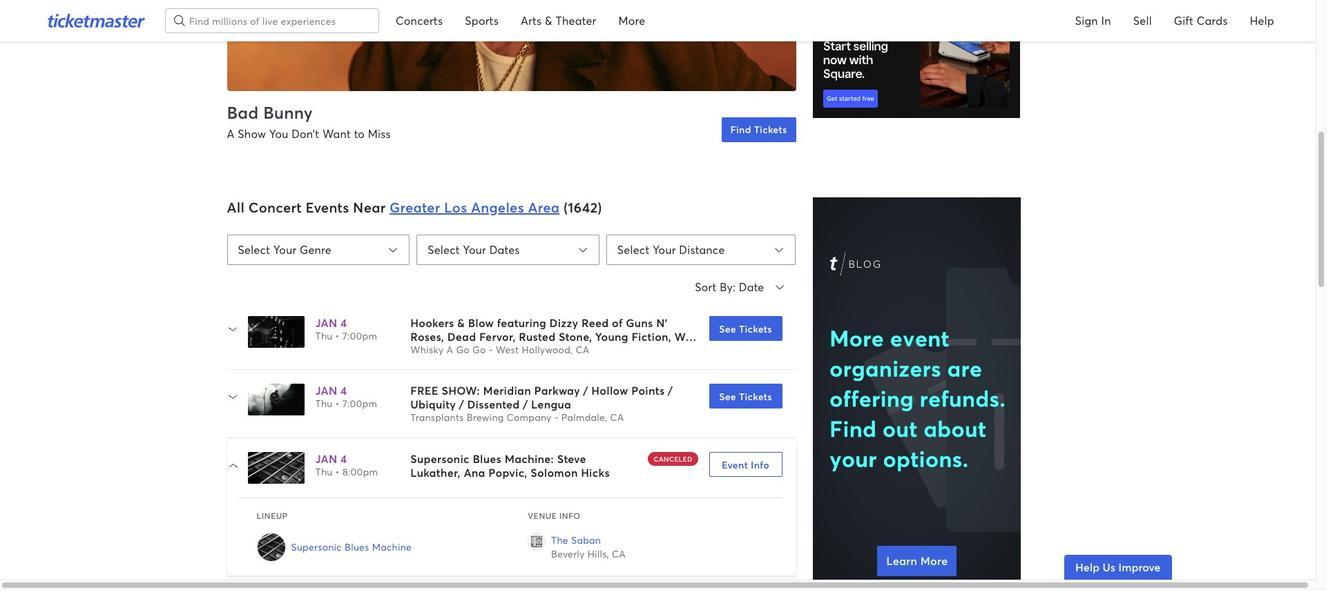 Task type: vqa. For each thing, say whether or not it's contained in the screenshot.
Fiction,
yes



Task type: describe. For each thing, give the bounding box(es) containing it.
roses,
[[411, 329, 444, 344]]

tickets for free show: meridian parkway / hollow points / ubiquity / dissented / lengua
[[739, 391, 772, 404]]

young
[[595, 329, 629, 344]]

see tickets link for free show: meridian parkway / hollow points / ubiquity / dissented / lengua
[[709, 384, 782, 409]]

4 inside jan 4 thu • 8:00pm
[[341, 452, 347, 466]]

7:00pm for free show: meridian parkway / hollow points / ubiquity / dissented / lengua
[[342, 398, 377, 411]]

more button
[[608, 0, 657, 42]]

odilon
[[530, 343, 566, 358]]

concert
[[249, 198, 302, 217]]

featuring
[[497, 316, 547, 330]]

concerts link
[[385, 0, 454, 42]]

select your dates
[[428, 242, 520, 257]]

transplants
[[411, 411, 464, 424]]

/ right points
[[668, 384, 673, 398]]

/ left hollow
[[584, 384, 588, 398]]

theater
[[556, 13, 597, 28]]

rusted
[[519, 329, 556, 344]]

thu inside jan 4 thu • 8:00pm
[[315, 466, 333, 479]]

fervor,
[[479, 329, 516, 344]]

help
[[1250, 13, 1275, 28]]

dates
[[490, 242, 520, 257]]

the saban link
[[551, 533, 626, 548]]

sort by: date
[[695, 280, 765, 294]]

things,
[[488, 343, 527, 358]]

bad
[[227, 101, 259, 124]]

select for select your distance
[[618, 242, 650, 257]]

bad bunny a show you don't want to miss
[[227, 101, 391, 141]]

whisky a go go - west hollywood, ca
[[411, 343, 590, 356]]

4 for hookers & blow featuring dizzy reed of guns n' roses, dead fervor, rusted stone, young fiction, we are the black things, odilon
[[341, 316, 347, 330]]

1 go from the left
[[456, 343, 470, 356]]

free show: meridian parkway / hollow points / ubiquity / dissented / lengua image
[[248, 384, 304, 416]]

jan 4 thu • 7:00pm for hookers & blow featuring dizzy reed of guns n' roses, dead fervor, rusted stone, young fiction, we are the black things, odilon
[[315, 316, 377, 343]]

hollywood,
[[522, 343, 573, 356]]

& for blow
[[457, 316, 465, 330]]

(1642)
[[564, 198, 602, 217]]

hookers & blow featuring dizzy reed of guns n' roses, dead fervor, rusted stone, young fiction, we are the black things, odilon image
[[248, 316, 304, 348]]

select your distance
[[618, 242, 725, 257]]

machine
[[372, 541, 412, 554]]

reed
[[582, 316, 609, 330]]

saban
[[571, 534, 601, 547]]

sign in
[[1076, 13, 1112, 28]]

supersonic for supersonic blues machine: steve lukather, ana popvic, solomon hicks
[[411, 452, 470, 466]]

venue info
[[528, 511, 581, 522]]

arts & theater link
[[510, 0, 608, 42]]

ca inside free show: meridian parkway / hollow points / ubiquity / dissented / lengua transplants brewing company - palmdale, ca
[[610, 411, 624, 424]]

points
[[632, 384, 665, 398]]

sign
[[1076, 13, 1099, 28]]

want
[[323, 126, 351, 141]]

your for distance
[[653, 242, 676, 257]]

miss
[[368, 126, 391, 141]]

event
[[722, 459, 748, 472]]

• for free show: meridian parkway / hollow points / ubiquity / dissented / lengua
[[336, 398, 340, 411]]

date
[[739, 280, 765, 294]]

ana
[[464, 466, 486, 480]]

more
[[619, 13, 646, 28]]

8:00pm
[[342, 466, 378, 479]]

gift
[[1174, 13, 1194, 28]]

& for theater
[[545, 13, 553, 28]]

supersonic blues machine
[[291, 541, 412, 554]]

find tickets
[[731, 123, 787, 136]]

machine:
[[505, 452, 554, 466]]

greater
[[390, 198, 440, 217]]

select for select your genre
[[238, 242, 270, 257]]

blues for machine
[[345, 541, 369, 554]]

1 vertical spatial a
[[447, 343, 454, 356]]

lengua
[[531, 398, 571, 412]]

Find millions of live experiences search field
[[166, 9, 379, 33]]

black
[[455, 343, 485, 358]]

jan 4 thu • 7:00pm for free show: meridian parkway / hollow points / ubiquity / dissented / lengua
[[315, 384, 377, 411]]

fiction,
[[632, 329, 672, 344]]

jan for hookers & blow featuring dizzy reed of guns n' roses, dead fervor, rusted stone, young fiction, we are the black things, odilon
[[315, 316, 337, 330]]

sort
[[695, 280, 717, 294]]

date range image
[[583, 243, 594, 254]]

genre
[[300, 242, 332, 257]]

dead
[[448, 329, 476, 344]]

blow
[[468, 316, 494, 330]]

supersonic blues machine link
[[291, 541, 412, 555]]

meridian
[[483, 384, 531, 398]]

info for venue info
[[559, 511, 581, 522]]

thu for free show: meridian parkway / hollow points / ubiquity / dissented / lengua
[[315, 398, 333, 411]]

distance
[[679, 242, 725, 257]]

popvic,
[[489, 466, 528, 480]]

see tickets for free show: meridian parkway / hollow points / ubiquity / dissented / lengua
[[719, 391, 772, 404]]

n'
[[656, 316, 668, 330]]

all concert events near greater los angeles area (1642)
[[227, 198, 602, 217]]

supersonic blues machine: steve lukather, ana popvic, solomon hicks
[[411, 452, 610, 480]]

jan 4 thu • 8:00pm
[[315, 452, 378, 479]]

menu bar containing concerts
[[385, 0, 657, 42]]

venue image for hookers & blow featuring dizzy reed of guns n' roses, dead fervor, rusted stone, young fiction, we are the black things, odilon
[[257, 405, 275, 423]]

hookers & blow featuring dizzy reed of guns n' roses, dead fervor, rusted stone, young fiction, we are the black things, odilon
[[411, 316, 692, 358]]

sell
[[1134, 13, 1152, 28]]

west
[[496, 343, 519, 356]]



Task type: locate. For each thing, give the bounding box(es) containing it.
0 vertical spatial a
[[227, 126, 235, 141]]

1 vertical spatial see tickets
[[719, 391, 772, 404]]

2 vertical spatial 4
[[341, 452, 347, 466]]

• right free show: meridian parkway / hollow points / ubiquity / dissented / lengua image
[[336, 398, 340, 411]]

0 vertical spatial thu
[[315, 329, 333, 343]]

ubiquity
[[411, 398, 456, 412]]

• right hookers & blow featuring dizzy reed of guns n' roses, dead fervor, rusted stone, young fiction, we are the black things, odilon 'image'
[[336, 329, 340, 343]]

ca down hollow
[[610, 411, 624, 424]]

concerts
[[396, 13, 443, 28]]

see tickets
[[719, 323, 772, 336], [719, 391, 772, 404]]

0 vertical spatial see tickets link
[[709, 316, 782, 341]]

venue image down venue
[[528, 533, 546, 551]]

blues inside "supersonic blues machine: steve lukather, ana popvic, solomon hicks"
[[473, 452, 502, 466]]

dizzy
[[550, 316, 579, 330]]

- down "parkway"
[[555, 411, 559, 424]]

jan left 8:00pm
[[315, 452, 337, 466]]

2 vertical spatial venue image
[[528, 533, 546, 551]]

3 • from the top
[[336, 466, 340, 479]]

2 select from the left
[[428, 242, 460, 257]]

3 jan from the top
[[315, 452, 337, 466]]

1 vertical spatial venue image
[[257, 473, 275, 491]]

ca inside the saban beverly hills, ca
[[612, 548, 626, 561]]

0 horizontal spatial select
[[238, 242, 270, 257]]

0 horizontal spatial &
[[457, 316, 465, 330]]

parkway
[[534, 384, 580, 398]]

1 thu from the top
[[315, 329, 333, 343]]

by:
[[720, 280, 736, 294]]

1 vertical spatial tickets
[[739, 323, 772, 336]]

see tickets link up event info link
[[709, 384, 782, 409]]

menu bar containing sign in
[[1065, 0, 1286, 42]]

1 vertical spatial &
[[457, 316, 465, 330]]

• left 8:00pm
[[336, 466, 340, 479]]

1 vertical spatial info
[[559, 511, 581, 522]]

1 horizontal spatial menu bar
[[1065, 0, 1286, 42]]

supersonic right supersonic blues machine icon
[[291, 541, 342, 554]]

venue
[[528, 511, 557, 522]]

- left west
[[489, 343, 493, 356]]

1 vertical spatial 7:00pm
[[342, 398, 377, 411]]

2 jan 4 thu • 7:00pm from the top
[[315, 384, 377, 411]]

see tickets link for hookers & blow featuring dizzy reed of guns n' roses, dead fervor, rusted stone, young fiction, we are the black things, odilon
[[709, 316, 782, 341]]

1 horizontal spatial -
[[555, 411, 559, 424]]

lukather,
[[411, 466, 461, 480]]

a left black
[[447, 343, 454, 356]]

your left genre
[[274, 242, 297, 257]]

of
[[612, 316, 623, 330]]

1 menu bar from the left
[[385, 0, 657, 42]]

1 jan from the top
[[315, 316, 337, 330]]

1 horizontal spatial go
[[473, 343, 486, 356]]

1 horizontal spatial info
[[751, 459, 770, 472]]

jan for free show: meridian parkway / hollow points / ubiquity / dissented / lengua
[[315, 384, 337, 398]]

venue image
[[257, 405, 275, 423], [257, 473, 275, 491], [528, 533, 546, 551]]

1 vertical spatial supersonic
[[291, 541, 342, 554]]

tickets for hookers & blow featuring dizzy reed of guns n' roses, dead fervor, rusted stone, young fiction, we are the black things, odilon
[[739, 323, 772, 336]]

find
[[731, 123, 752, 136]]

info for event info
[[751, 459, 770, 472]]

1 vertical spatial ca
[[610, 411, 624, 424]]

hills,
[[588, 548, 609, 561]]

all
[[227, 198, 245, 217]]

1 vertical spatial jan
[[315, 384, 337, 398]]

2 go from the left
[[473, 343, 486, 356]]

you
[[269, 126, 288, 141]]

-
[[489, 343, 493, 356], [555, 411, 559, 424]]

stone,
[[559, 329, 592, 344]]

arts
[[521, 13, 542, 28]]

the inside the saban beverly hills, ca
[[551, 534, 569, 547]]

select right date range image
[[618, 242, 650, 257]]

3 your from the left
[[653, 242, 676, 257]]

2 vertical spatial tickets
[[739, 391, 772, 404]]

0 vertical spatial 4
[[341, 316, 347, 330]]

canceled
[[654, 455, 693, 464]]

7:00pm for hookers & blow featuring dizzy reed of guns n' roses, dead fervor, rusted stone, young fiction, we are the black things, odilon
[[342, 329, 377, 343]]

are
[[411, 343, 429, 358]]

1 vertical spatial •
[[336, 398, 340, 411]]

1 vertical spatial see
[[719, 391, 737, 404]]

0 vertical spatial jan 4 thu • 7:00pm
[[315, 316, 377, 343]]

in
[[1102, 13, 1112, 28]]

4 right supersonic blues machine: steve lukather, ana popvic, solomon hicks 'image'
[[341, 452, 347, 466]]

info right event
[[751, 459, 770, 472]]

palmdale,
[[562, 411, 607, 424]]

the saban beverly hills, ca
[[551, 534, 626, 561]]

free
[[411, 384, 439, 398]]

& inside hookers & blow featuring dizzy reed of guns n' roses, dead fervor, rusted stone, young fiction, we are the black things, odilon
[[457, 316, 465, 330]]

see tickets for hookers & blow featuring dizzy reed of guns n' roses, dead fervor, rusted stone, young fiction, we are the black things, odilon
[[719, 323, 772, 336]]

2 jan from the top
[[315, 384, 337, 398]]

a left show
[[227, 126, 235, 141]]

4
[[341, 316, 347, 330], [341, 384, 347, 398], [341, 452, 347, 466]]

0 horizontal spatial go
[[456, 343, 470, 356]]

guns
[[626, 316, 653, 330]]

2 vertical spatial jan
[[315, 452, 337, 466]]

0 horizontal spatial menu bar
[[385, 0, 657, 42]]

see tickets down date
[[719, 323, 772, 336]]

blues left machine
[[345, 541, 369, 554]]

1 horizontal spatial the
[[551, 534, 569, 547]]

solomon
[[531, 466, 578, 480]]

tickets inside the find tickets link
[[754, 123, 787, 136]]

0 vertical spatial supersonic
[[411, 452, 470, 466]]

thu for hookers & blow featuring dizzy reed of guns n' roses, dead fervor, rusted stone, young fiction, we are the black things, odilon
[[315, 329, 333, 343]]

tickets down date
[[739, 323, 772, 336]]

0 vertical spatial tickets
[[754, 123, 787, 136]]

beverly
[[551, 548, 585, 561]]

sports link
[[454, 0, 510, 42]]

info
[[751, 459, 770, 472], [559, 511, 581, 522]]

• for hookers & blow featuring dizzy reed of guns n' roses, dead fervor, rusted stone, young fiction, we are the black things, odilon
[[336, 329, 340, 343]]

area
[[528, 198, 560, 217]]

select down all
[[238, 242, 270, 257]]

ca
[[576, 343, 590, 356], [610, 411, 624, 424], [612, 548, 626, 561]]

/ left lengua
[[523, 398, 528, 412]]

/ left brewing
[[459, 398, 464, 412]]

1 7:00pm from the top
[[342, 329, 377, 343]]

right rail banner 300x600 black pearl 2x.jpg image
[[813, 198, 1021, 591]]

1 • from the top
[[336, 329, 340, 343]]

tickets
[[754, 123, 787, 136], [739, 323, 772, 336], [739, 391, 772, 404]]

select your genre
[[238, 242, 332, 257]]

blues for machine:
[[473, 452, 502, 466]]

2 horizontal spatial your
[[653, 242, 676, 257]]

4 right hookers & blow featuring dizzy reed of guns n' roses, dead fervor, rusted stone, young fiction, we are the black things, odilon 'image'
[[341, 316, 347, 330]]

1 4 from the top
[[341, 316, 347, 330]]

1 vertical spatial see tickets link
[[709, 384, 782, 409]]

jan right hookers & blow featuring dizzy reed of guns n' roses, dead fervor, rusted stone, young fiction, we are the black things, odilon 'image'
[[315, 316, 337, 330]]

&
[[545, 13, 553, 28], [457, 316, 465, 330]]

los
[[444, 198, 467, 217]]

7:00pm left "roses,"
[[342, 329, 377, 343]]

0 horizontal spatial supersonic
[[291, 541, 342, 554]]

venue image up lineup
[[257, 473, 275, 491]]

1 select from the left
[[238, 242, 270, 257]]

supersonic down transplants
[[411, 452, 470, 466]]

3 4 from the top
[[341, 452, 347, 466]]

1 horizontal spatial blues
[[473, 452, 502, 466]]

event info link
[[709, 452, 782, 477]]

don't
[[292, 126, 319, 141]]

greater los angeles area button
[[390, 198, 560, 218]]

0 horizontal spatial -
[[489, 343, 493, 356]]

advertisement region
[[813, 0, 1020, 118]]

event info
[[722, 459, 770, 472]]

7:00pm up jan 4 thu • 8:00pm on the bottom left of page
[[342, 398, 377, 411]]

thu right free show: meridian parkway / hollow points / ubiquity / dissented / lengua image
[[315, 398, 333, 411]]

7:00pm
[[342, 329, 377, 343], [342, 398, 377, 411]]

1 horizontal spatial a
[[447, 343, 454, 356]]

1 see tickets from the top
[[719, 323, 772, 336]]

see down by:
[[719, 323, 737, 336]]

hookers
[[411, 316, 454, 330]]

1 vertical spatial thu
[[315, 398, 333, 411]]

ca down the reed
[[576, 343, 590, 356]]

the inside hookers & blow featuring dizzy reed of guns n' roses, dead fervor, rusted stone, young fiction, we are the black things, odilon
[[432, 343, 452, 358]]

jan
[[315, 316, 337, 330], [315, 384, 337, 398], [315, 452, 337, 466]]

1 see tickets link from the top
[[709, 316, 782, 341]]

0 vertical spatial the
[[432, 343, 452, 358]]

0 vertical spatial ca
[[576, 343, 590, 356]]

option
[[422, 243, 594, 350]]

select down the 'los'
[[428, 242, 460, 257]]

help link
[[1239, 0, 1286, 42]]

0 horizontal spatial info
[[559, 511, 581, 522]]

venue image up supersonic blues machine: steve lukather, ana popvic, solomon hicks 'image'
[[257, 405, 275, 423]]

venue image for free show: meridian parkway / hollow points / ubiquity / dissented / lengua
[[257, 473, 275, 491]]

2 vertical spatial thu
[[315, 466, 333, 479]]

we
[[675, 329, 692, 344]]

3 thu from the top
[[315, 466, 333, 479]]

0 horizontal spatial a
[[227, 126, 235, 141]]

jan 4 thu • 7:00pm
[[315, 316, 377, 343], [315, 384, 377, 411]]

2 7:00pm from the top
[[342, 398, 377, 411]]

free show: meridian parkway / hollow points / ubiquity / dissented / lengua transplants brewing company - palmdale, ca
[[411, 384, 673, 424]]

1 your from the left
[[274, 242, 297, 257]]

see for hookers & blow featuring dizzy reed of guns n' roses, dead fervor, rusted stone, young fiction, we are the black things, odilon
[[719, 323, 737, 336]]

supersonic blues machine: steve lukather, ana popvic, solomon hicks image
[[248, 452, 304, 484]]

2 thu from the top
[[315, 398, 333, 411]]

4 for free show: meridian parkway / hollow points / ubiquity / dissented / lengua
[[341, 384, 347, 398]]

the right are
[[432, 343, 452, 358]]

supersonic for supersonic blues machine
[[291, 541, 342, 554]]

1 vertical spatial -
[[555, 411, 559, 424]]

ca right hills, at left
[[612, 548, 626, 561]]

dissented
[[467, 398, 520, 412]]

2 • from the top
[[336, 398, 340, 411]]

0 horizontal spatial blues
[[345, 541, 369, 554]]

your left dates
[[463, 242, 486, 257]]

blues
[[473, 452, 502, 466], [345, 541, 369, 554]]

& left blow
[[457, 316, 465, 330]]

1 horizontal spatial &
[[545, 13, 553, 28]]

0 horizontal spatial the
[[432, 343, 452, 358]]

4 right free show: meridian parkway / hollow points / ubiquity / dissented / lengua image
[[341, 384, 347, 398]]

company
[[507, 411, 552, 424]]

2 see tickets from the top
[[719, 391, 772, 404]]

2 your from the left
[[463, 242, 486, 257]]

1 see from the top
[[719, 323, 737, 336]]

see up event
[[719, 391, 737, 404]]

0 horizontal spatial your
[[274, 242, 297, 257]]

ticketmaster tickets image
[[47, 14, 146, 28]]

2 menu bar from the left
[[1065, 0, 1286, 42]]

0 vertical spatial venue image
[[257, 405, 275, 423]]

show
[[238, 126, 266, 141]]

gift cards link
[[1163, 0, 1239, 42]]

1 jan 4 thu • 7:00pm from the top
[[315, 316, 377, 343]]

3 select from the left
[[618, 242, 650, 257]]

1 vertical spatial 4
[[341, 384, 347, 398]]

see for free show: meridian parkway / hollow points / ubiquity / dissented / lengua
[[719, 391, 737, 404]]

0 vertical spatial •
[[336, 329, 340, 343]]

a inside bad bunny a show you don't want to miss
[[227, 126, 235, 141]]

2 see tickets link from the top
[[709, 384, 782, 409]]

tickets right find
[[754, 123, 787, 136]]

blues down brewing
[[473, 452, 502, 466]]

0 vertical spatial see
[[719, 323, 737, 336]]

supersonic inside "supersonic blues machine: steve lukather, ana popvic, solomon hicks"
[[411, 452, 470, 466]]

events
[[306, 198, 349, 217]]

lineup
[[257, 511, 288, 522]]

/
[[584, 384, 588, 398], [668, 384, 673, 398], [459, 398, 464, 412], [523, 398, 528, 412]]

1 vertical spatial the
[[551, 534, 569, 547]]

brewing
[[467, 411, 504, 424]]

0 vertical spatial 7:00pm
[[342, 329, 377, 343]]

1 horizontal spatial your
[[463, 242, 486, 257]]

to
[[354, 126, 365, 141]]

your for dates
[[463, 242, 486, 257]]

thu left 8:00pm
[[315, 466, 333, 479]]

0 vertical spatial -
[[489, 343, 493, 356]]

2 4 from the top
[[341, 384, 347, 398]]

thu right hookers & blow featuring dizzy reed of guns n' roses, dead fervor, rusted stone, young fiction, we are the black things, odilon 'image'
[[315, 329, 333, 343]]

see tickets link down date
[[709, 316, 782, 341]]

steve
[[557, 452, 586, 466]]

2 vertical spatial •
[[336, 466, 340, 479]]

menu bar
[[385, 0, 657, 42], [1065, 0, 1286, 42]]

show:
[[442, 384, 480, 398]]

sports
[[465, 13, 499, 28]]

angeles
[[471, 198, 524, 217]]

select for select your dates
[[428, 242, 460, 257]]

sell button
[[1123, 0, 1163, 42]]

bunny
[[263, 101, 313, 124]]

your left distance
[[653, 242, 676, 257]]

0 vertical spatial jan
[[315, 316, 337, 330]]

0 vertical spatial &
[[545, 13, 553, 28]]

0 vertical spatial see tickets
[[719, 323, 772, 336]]

& right arts
[[545, 13, 553, 28]]

cards
[[1197, 13, 1228, 28]]

see tickets up event info link
[[719, 391, 772, 404]]

sign in button
[[1065, 0, 1123, 42]]

1 horizontal spatial select
[[428, 242, 460, 257]]

2 vertical spatial ca
[[612, 548, 626, 561]]

• inside jan 4 thu • 8:00pm
[[336, 466, 340, 479]]

supersonic blues machine image
[[257, 534, 285, 562]]

1 vertical spatial blues
[[345, 541, 369, 554]]

info right venue
[[559, 511, 581, 522]]

near
[[353, 198, 386, 217]]

tickets up event info link
[[739, 391, 772, 404]]

jan inside jan 4 thu • 8:00pm
[[315, 452, 337, 466]]

- inside free show: meridian parkway / hollow points / ubiquity / dissented / lengua transplants brewing company - palmdale, ca
[[555, 411, 559, 424]]

gift cards
[[1174, 13, 1228, 28]]

0 vertical spatial blues
[[473, 452, 502, 466]]

info inside event info link
[[751, 459, 770, 472]]

jan right free show: meridian parkway / hollow points / ubiquity / dissented / lengua image
[[315, 384, 337, 398]]

thu
[[315, 329, 333, 343], [315, 398, 333, 411], [315, 466, 333, 479]]

0 vertical spatial info
[[751, 459, 770, 472]]

hicks
[[581, 466, 610, 480]]

1 vertical spatial jan 4 thu • 7:00pm
[[315, 384, 377, 411]]

1 horizontal spatial supersonic
[[411, 452, 470, 466]]

the up beverly
[[551, 534, 569, 547]]

your for genre
[[274, 242, 297, 257]]

2 see from the top
[[719, 391, 737, 404]]

2 horizontal spatial select
[[618, 242, 650, 257]]



